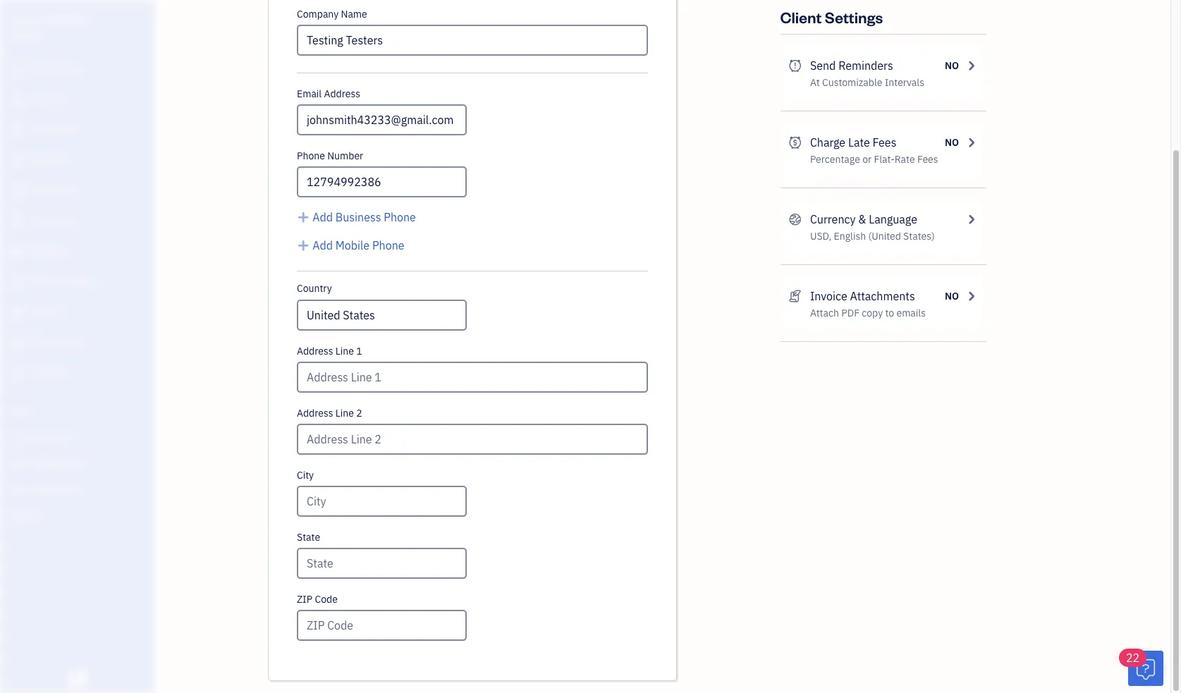 Task type: locate. For each thing, give the bounding box(es) containing it.
currency
[[811, 212, 856, 226]]

address right email at left
[[324, 87, 361, 100]]

Address Line 2 text field
[[297, 424, 648, 455]]

2
[[356, 407, 362, 420]]

1 vertical spatial phone
[[384, 210, 416, 224]]

james peterson owner
[[11, 13, 87, 40]]

1 vertical spatial line
[[336, 407, 354, 420]]

add inside add business phone "button"
[[313, 210, 333, 224]]

0 horizontal spatial settings
[[11, 510, 43, 521]]

1 vertical spatial no
[[945, 136, 960, 149]]

or
[[863, 153, 872, 166]]

team
[[11, 432, 33, 443]]

2 vertical spatial no
[[945, 290, 960, 303]]

company name
[[297, 8, 367, 20]]

charge
[[811, 135, 846, 150]]

ZIP Code text field
[[297, 610, 467, 641]]

22
[[1127, 651, 1140, 665]]

add right plus icon
[[313, 238, 333, 253]]

2 vertical spatial chevronright image
[[965, 211, 978, 228]]

0 horizontal spatial fees
[[873, 135, 897, 150]]

zip code
[[297, 593, 338, 606]]

2 line from the top
[[336, 407, 354, 420]]

no
[[945, 59, 960, 72], [945, 136, 960, 149], [945, 290, 960, 303]]

add for add mobile phone
[[313, 238, 333, 253]]

settings down bank
[[11, 510, 43, 521]]

1 vertical spatial address
[[297, 345, 333, 358]]

peterson
[[45, 13, 87, 26]]

main element
[[0, 0, 190, 694]]

settings inside main element
[[11, 510, 43, 521]]

0 vertical spatial add
[[313, 210, 333, 224]]

address line 1
[[297, 345, 362, 358]]

2 chevronright image from the top
[[965, 134, 978, 151]]

line left the 2
[[336, 407, 354, 420]]

emails
[[897, 307, 926, 320]]

1 vertical spatial settings
[[11, 510, 43, 521]]

phone right mobile
[[372, 238, 405, 253]]

line for 1
[[336, 345, 354, 358]]

0 vertical spatial fees
[[873, 135, 897, 150]]

1 vertical spatial fees
[[918, 153, 939, 166]]

add mobile phone
[[313, 238, 405, 253]]

report image
[[9, 366, 26, 380]]

and
[[34, 458, 49, 469]]

usd, english (united states)
[[811, 230, 935, 243]]

2 vertical spatial address
[[297, 407, 333, 420]]

zip
[[297, 593, 313, 606]]

1 horizontal spatial settings
[[825, 7, 883, 27]]

0 vertical spatial line
[[336, 345, 354, 358]]

address line 2
[[297, 407, 362, 420]]

(united
[[869, 230, 901, 243]]

phone inside button
[[372, 238, 405, 253]]

chart image
[[9, 336, 26, 350]]

22 button
[[1120, 649, 1164, 686]]

1 add from the top
[[313, 210, 333, 224]]

currencyandlanguage image
[[789, 211, 802, 228]]

3 no from the top
[[945, 290, 960, 303]]

email address
[[297, 87, 361, 100]]

phone inside "button"
[[384, 210, 416, 224]]

chevronright image
[[965, 57, 978, 74], [965, 134, 978, 151], [965, 211, 978, 228]]

add inside add mobile phone button
[[313, 238, 333, 253]]

charge late fees
[[811, 135, 897, 150]]

plus image
[[297, 209, 310, 226]]

english
[[834, 230, 866, 243]]

phone down phone number text field
[[384, 210, 416, 224]]

1 vertical spatial chevronright image
[[965, 134, 978, 151]]

phone
[[297, 150, 325, 162], [384, 210, 416, 224], [372, 238, 405, 253]]

0 vertical spatial settings
[[825, 7, 883, 27]]

add for add business phone
[[313, 210, 333, 224]]

1 no from the top
[[945, 59, 960, 72]]

apps
[[11, 406, 32, 417]]

project image
[[9, 245, 26, 259]]

send
[[811, 59, 836, 73]]

no for send reminders
[[945, 59, 960, 72]]

Country text field
[[298, 301, 466, 329]]

fees
[[873, 135, 897, 150], [918, 153, 939, 166]]

add
[[313, 210, 333, 224], [313, 238, 333, 253]]

address left the 1
[[297, 345, 333, 358]]

members
[[35, 432, 72, 443]]

line left the 1
[[336, 345, 354, 358]]

address
[[324, 87, 361, 100], [297, 345, 333, 358], [297, 407, 333, 420]]

attach pdf copy to emails
[[811, 307, 926, 320]]

chevronright image for charge late fees
[[965, 134, 978, 151]]

1 chevronright image from the top
[[965, 57, 978, 74]]

line
[[336, 345, 354, 358], [336, 407, 354, 420]]

0 vertical spatial chevronright image
[[965, 57, 978, 74]]

invoice image
[[9, 154, 26, 168]]

0 vertical spatial no
[[945, 59, 960, 72]]

intervals
[[885, 76, 925, 89]]

language
[[869, 212, 918, 226]]

settings up send reminders
[[825, 7, 883, 27]]

bank connections link
[[4, 478, 151, 502]]

send reminders
[[811, 59, 894, 73]]

code
[[315, 593, 338, 606]]

fees right rate
[[918, 153, 939, 166]]

2 vertical spatial phone
[[372, 238, 405, 253]]

add right plus image
[[313, 210, 333, 224]]

percentage or flat-rate fees
[[811, 153, 939, 166]]

1 vertical spatial add
[[313, 238, 333, 253]]

2 no from the top
[[945, 136, 960, 149]]

address left the 2
[[297, 407, 333, 420]]

fees up flat-
[[873, 135, 897, 150]]

3 chevronright image from the top
[[965, 211, 978, 228]]

settings
[[825, 7, 883, 27], [11, 510, 43, 521]]

Phone Number text field
[[297, 166, 467, 198]]

1 line from the top
[[336, 345, 354, 358]]

2 add from the top
[[313, 238, 333, 253]]

phone number
[[297, 150, 363, 162]]

mobile
[[336, 238, 370, 253]]

latereminders image
[[789, 57, 802, 74]]

to
[[886, 307, 895, 320]]

phone left number
[[297, 150, 325, 162]]

states)
[[904, 230, 935, 243]]

late
[[849, 135, 870, 150]]

invoices image
[[789, 288, 802, 305]]



Task type: describe. For each thing, give the bounding box(es) containing it.
Company Name text field
[[297, 25, 648, 56]]

money image
[[9, 305, 26, 320]]

1 horizontal spatial fees
[[918, 153, 939, 166]]

chevronright image for send reminders
[[965, 57, 978, 74]]

currency & language
[[811, 212, 918, 226]]

rate
[[895, 153, 915, 166]]

email
[[297, 87, 322, 100]]

james
[[11, 13, 43, 26]]

team members
[[11, 432, 72, 443]]

apps link
[[4, 399, 151, 424]]

invoice
[[811, 289, 848, 303]]

settings link
[[4, 504, 151, 528]]

services
[[51, 458, 85, 469]]

items and services link
[[4, 452, 151, 476]]

expense image
[[9, 214, 26, 229]]

flat-
[[874, 153, 895, 166]]

percentage
[[811, 153, 861, 166]]

country
[[297, 282, 332, 295]]

no for charge late fees
[[945, 136, 960, 149]]

at customizable intervals
[[811, 76, 925, 89]]

estimate image
[[9, 123, 26, 138]]

client
[[781, 7, 822, 27]]

customizable
[[823, 76, 883, 89]]

payment image
[[9, 184, 26, 198]]

0 vertical spatial phone
[[297, 150, 325, 162]]

Email Address text field
[[297, 104, 467, 135]]

bank connections
[[11, 484, 83, 495]]

plus image
[[297, 237, 310, 254]]

owner
[[11, 28, 39, 40]]

items
[[11, 458, 32, 469]]

line for 2
[[336, 407, 354, 420]]

dashboard image
[[9, 63, 26, 77]]

usd,
[[811, 230, 832, 243]]

at
[[811, 76, 820, 89]]

name
[[341, 8, 367, 20]]

pdf
[[842, 307, 860, 320]]

reminders
[[839, 59, 894, 73]]

resource center badge image
[[1129, 651, 1164, 686]]

team members link
[[4, 425, 151, 450]]

number
[[327, 150, 363, 162]]

attachments
[[850, 289, 916, 303]]

copy
[[862, 307, 883, 320]]

phone for add mobile phone
[[372, 238, 405, 253]]

&
[[859, 212, 867, 226]]

state
[[297, 531, 320, 544]]

add business phone button
[[297, 209, 416, 226]]

company
[[297, 8, 339, 20]]

phone for add business phone
[[384, 210, 416, 224]]

connections
[[33, 484, 83, 495]]

add business phone
[[313, 210, 416, 224]]

no for invoice attachments
[[945, 290, 960, 303]]

add mobile phone button
[[297, 237, 405, 254]]

address for address line 1
[[297, 345, 333, 358]]

State text field
[[298, 550, 466, 578]]

client settings
[[781, 7, 883, 27]]

timer image
[[9, 275, 26, 289]]

address for address line 2
[[297, 407, 333, 420]]

client image
[[9, 93, 26, 107]]

freshbooks image
[[66, 671, 89, 688]]

bank
[[11, 484, 31, 495]]

1
[[356, 345, 362, 358]]

city
[[297, 469, 314, 482]]

Address Line 1 text field
[[297, 362, 648, 393]]

business
[[336, 210, 381, 224]]

items and services
[[11, 458, 85, 469]]

City text field
[[297, 486, 467, 517]]

chevronright image
[[965, 288, 978, 305]]

attach
[[811, 307, 840, 320]]

0 vertical spatial address
[[324, 87, 361, 100]]

invoice attachments
[[811, 289, 916, 303]]

latefees image
[[789, 134, 802, 151]]



Task type: vqa. For each thing, say whether or not it's contained in the screenshot.
the Code
yes



